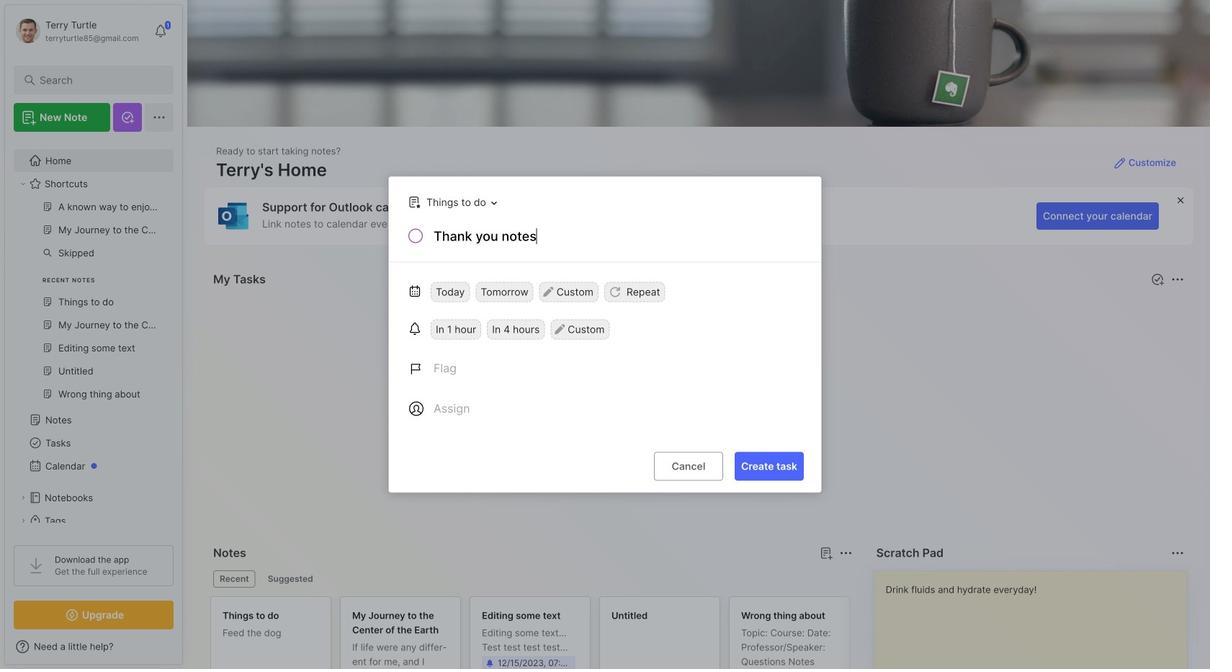 Task type: describe. For each thing, give the bounding box(es) containing it.
none search field inside main element
[[40, 71, 155, 89]]

Start writing… text field
[[886, 571, 1187, 669]]

Search text field
[[40, 73, 155, 87]]

expand notebooks image
[[19, 494, 27, 502]]

Enter task text field
[[432, 227, 804, 248]]

tree inside main element
[[5, 140, 182, 587]]

1 tab from the left
[[213, 571, 256, 588]]

Go to note or move task field
[[401, 192, 502, 213]]

main element
[[0, 0, 187, 669]]



Task type: locate. For each thing, give the bounding box(es) containing it.
0 horizontal spatial tab
[[213, 571, 256, 588]]

tab
[[213, 571, 256, 588], [261, 571, 320, 588]]

None search field
[[40, 71, 155, 89]]

expand tags image
[[19, 517, 27, 525]]

row group
[[210, 597, 1210, 669]]

new task image
[[1151, 272, 1165, 287]]

1 horizontal spatial tab
[[261, 571, 320, 588]]

tab list
[[213, 571, 851, 588]]

group
[[14, 195, 165, 414]]

group inside main element
[[14, 195, 165, 414]]

tree
[[5, 140, 182, 587]]

2 tab from the left
[[261, 571, 320, 588]]



Task type: vqa. For each thing, say whether or not it's contained in the screenshot.
row group
yes



